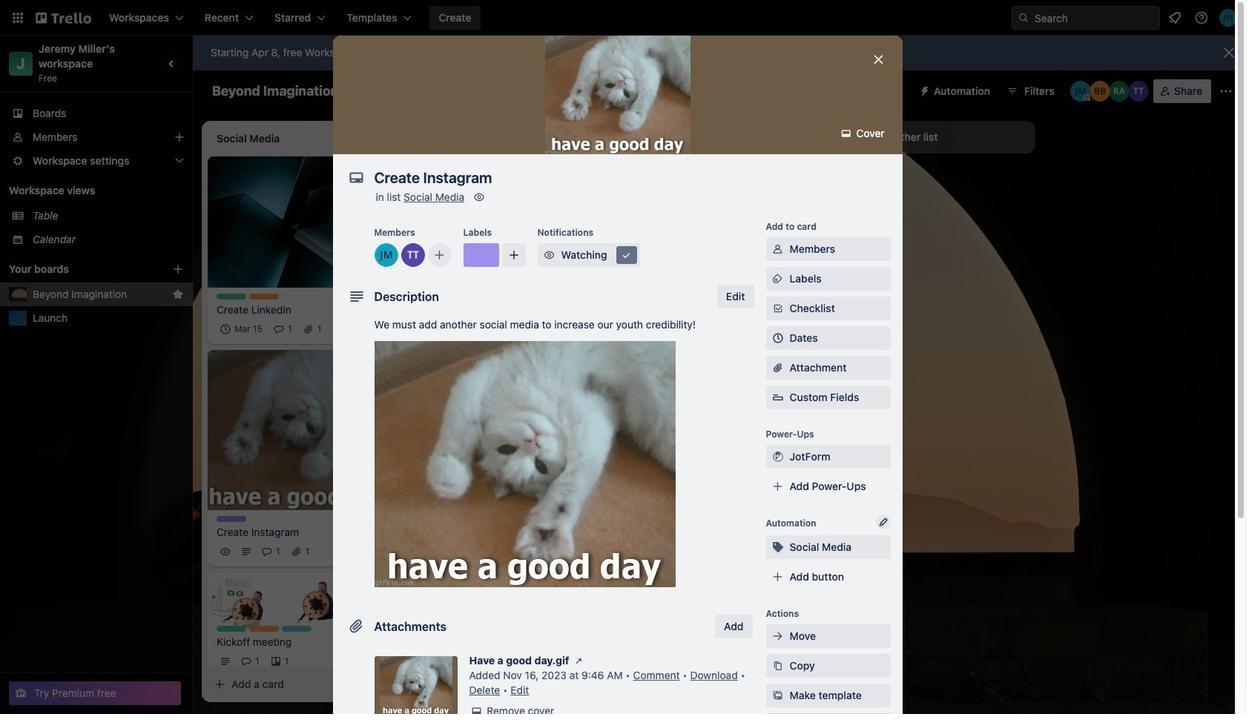 Task type: locate. For each thing, give the bounding box(es) containing it.
0 vertical spatial color: orange, title: none image
[[249, 293, 279, 299]]

1 color: orange, title: none image from the top
[[249, 293, 279, 299]]

starred icon image
[[172, 289, 184, 300]]

open information menu image
[[1194, 10, 1209, 25]]

2 vertical spatial create from template… image
[[380, 679, 392, 691]]

1 vertical spatial color: orange, title: none image
[[249, 626, 279, 632]]

2 horizontal spatial create from template… image
[[801, 401, 813, 413]]

1 vertical spatial color: purple, title: none image
[[217, 516, 246, 522]]

color: purple, title: none image
[[463, 243, 499, 267], [217, 516, 246, 522]]

2 color: green, title: none image from the top
[[217, 626, 246, 632]]

jeremy miller (jeremymiller198) image
[[1219, 9, 1237, 27], [1070, 81, 1091, 102], [564, 347, 582, 365], [366, 543, 384, 561]]

1 vertical spatial terry turtle (terryturtle) image
[[401, 243, 425, 267]]

search image
[[1018, 12, 1030, 24]]

0 horizontal spatial terry turtle (terryturtle) image
[[401, 243, 425, 267]]

terry turtle (terryturtle) image
[[1128, 81, 1149, 102], [401, 243, 425, 267]]

color: green, title: none image
[[217, 293, 246, 299], [217, 626, 246, 632]]

0 vertical spatial create from template… image
[[801, 401, 813, 413]]

sm image
[[913, 79, 934, 100], [839, 126, 854, 141], [619, 248, 634, 263], [770, 450, 785, 464], [770, 629, 785, 644], [572, 654, 586, 668], [770, 659, 785, 674]]

None text field
[[367, 165, 856, 191]]

0 vertical spatial color: green, title: none image
[[217, 293, 246, 299]]

1 horizontal spatial terry turtle (terryturtle) image
[[1128, 81, 1149, 102]]

color: green, title: none image for first color: orange, title: none image
[[217, 293, 246, 299]]

1 horizontal spatial create from template… image
[[590, 446, 602, 458]]

color: green, title: none image right starred icon
[[217, 293, 246, 299]]

terry turtle (terryturtle) image
[[366, 320, 384, 338], [543, 347, 561, 365], [345, 543, 363, 561], [366, 653, 384, 671]]

sm image
[[472, 190, 487, 205], [770, 242, 785, 257], [542, 248, 557, 263], [770, 271, 785, 286], [770, 540, 785, 555], [770, 688, 785, 703], [469, 704, 484, 714]]

terry turtle (terryturtle) image left add members to card icon
[[401, 243, 425, 267]]

0 vertical spatial color: purple, title: none image
[[463, 243, 499, 267]]

2 color: orange, title: none image from the top
[[249, 626, 279, 632]]

terry turtle (terryturtle) image right bob builder (bobbuilder40) image
[[1128, 81, 1149, 102]]

0 vertical spatial terry turtle (terryturtle) image
[[1128, 81, 1149, 102]]

0 horizontal spatial create from template… image
[[380, 679, 392, 691]]

color: green, title: none image for second color: orange, title: none image from the top of the page
[[217, 626, 246, 632]]

1 color: green, title: none image from the top
[[217, 293, 246, 299]]

1 vertical spatial color: green, title: none image
[[217, 626, 246, 632]]

1 horizontal spatial color: purple, title: none image
[[463, 243, 499, 267]]

add members to card image
[[434, 248, 445, 263]]

None checkbox
[[448, 305, 526, 323], [217, 320, 267, 338], [448, 305, 526, 323], [217, 320, 267, 338]]

ruby anderson (rubyanderson7) image
[[585, 347, 602, 365]]

create from template… image
[[801, 401, 813, 413], [590, 446, 602, 458], [380, 679, 392, 691]]

color: orange, title: none image
[[249, 293, 279, 299], [249, 626, 279, 632]]

1 vertical spatial create from template… image
[[590, 446, 602, 458]]

color: green, title: none image left the color: sky, title: "sparkling" element
[[217, 626, 246, 632]]



Task type: describe. For each thing, give the bounding box(es) containing it.
back to home image
[[36, 6, 91, 30]]

add board image
[[172, 263, 184, 275]]

jeremy miller (jeremymiller198) image
[[374, 243, 398, 267]]

show menu image
[[1219, 84, 1234, 99]]

have\_a\_good\_day.gif image
[[374, 341, 675, 587]]

primary element
[[0, 0, 1246, 36]]

color: bold red, title: "thoughts" element
[[427, 383, 457, 388]]

your boards with 2 items element
[[9, 260, 150, 278]]

0 notifications image
[[1166, 9, 1184, 27]]

bob builder (bobbuilder40) image
[[1090, 81, 1110, 102]]

ruby anderson (rubyanderson7) image
[[1109, 81, 1130, 102]]

customize views image
[[573, 84, 588, 99]]

edit card image
[[370, 357, 382, 368]]

Board name text field
[[205, 79, 346, 103]]

0 horizontal spatial color: purple, title: none image
[[217, 516, 246, 522]]

color: sky, title: "sparkling" element
[[282, 626, 312, 632]]

Search field
[[1030, 7, 1159, 29]]



Task type: vqa. For each thing, say whether or not it's contained in the screenshot.
SEARCH image
yes



